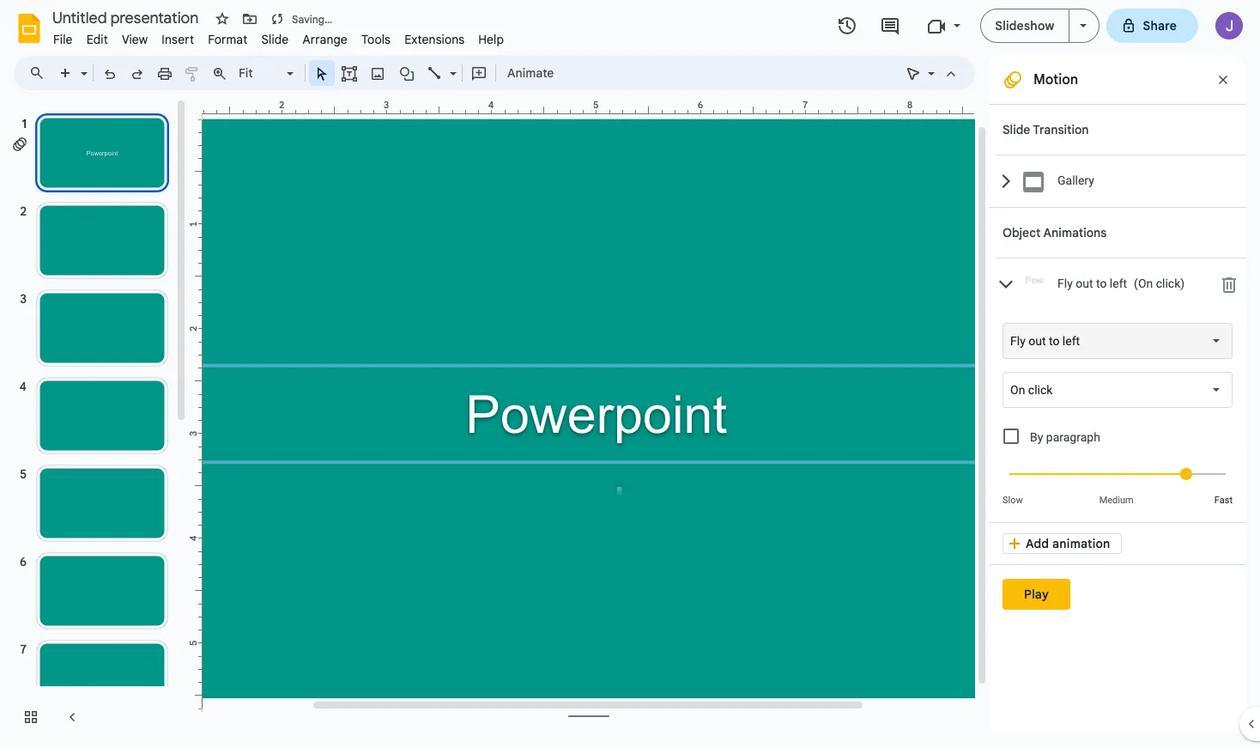 Task type: locate. For each thing, give the bounding box(es) containing it.
presentation options image
[[1080, 24, 1087, 27]]

tab panel inside object animations tab list
[[995, 310, 1247, 522]]

menu bar containing file
[[46, 22, 511, 51]]

0 vertical spatial fly
[[1058, 277, 1073, 290]]

object
[[1003, 225, 1041, 240]]

to inside option
[[1050, 334, 1060, 348]]

live pointer settings image
[[924, 62, 935, 68]]

1 horizontal spatial slide
[[1003, 122, 1031, 137]]

1 vertical spatial slide
[[1003, 122, 1031, 137]]

transition
[[1033, 122, 1089, 137]]

fly up on
[[1011, 334, 1026, 348]]

slide down saving… button
[[261, 32, 289, 47]]

tab panel
[[995, 310, 1247, 522]]

1 vertical spatial left
[[1063, 334, 1081, 348]]

0 vertical spatial to
[[1097, 277, 1107, 290]]

shape image
[[397, 61, 417, 85]]

object animations
[[1003, 225, 1107, 240]]

gallery
[[1058, 174, 1095, 187]]

1 horizontal spatial left
[[1110, 277, 1128, 290]]

0 horizontal spatial slide
[[261, 32, 289, 47]]

Rename text field
[[46, 7, 209, 27]]

to for fly out to left (on click)
[[1097, 277, 1107, 290]]

left for fly out to left
[[1063, 334, 1081, 348]]

fly out to left list box
[[1003, 323, 1233, 359]]

1 vertical spatial fly
[[1011, 334, 1026, 348]]

fly inside option
[[1011, 334, 1026, 348]]

saving… button
[[265, 7, 337, 31]]

1 vertical spatial out
[[1029, 334, 1047, 348]]

0 vertical spatial left
[[1110, 277, 1128, 290]]

on click option
[[1011, 381, 1053, 399]]

tools
[[362, 32, 391, 47]]

edit
[[86, 32, 108, 47]]

0 horizontal spatial fly
[[1011, 334, 1026, 348]]

1 vertical spatial to
[[1050, 334, 1060, 348]]

menu bar
[[46, 22, 511, 51]]

animation
[[1053, 536, 1111, 551]]

to up click
[[1050, 334, 1060, 348]]

out down animations
[[1076, 277, 1094, 290]]

tools menu item
[[355, 29, 398, 50]]

out for fly out to left
[[1029, 334, 1047, 348]]

to left '(on'
[[1097, 277, 1107, 290]]

0 vertical spatial out
[[1076, 277, 1094, 290]]

animate
[[508, 65, 554, 81]]

tab panel containing fly out to left
[[995, 310, 1247, 522]]

fly down animations
[[1058, 277, 1073, 290]]

animate button
[[500, 60, 562, 86]]

help
[[479, 32, 504, 47]]

fly out to left (on click)
[[1058, 277, 1185, 290]]

fly for fly out to left
[[1011, 334, 1026, 348]]

left inside tab
[[1110, 277, 1128, 290]]

new slide with layout image
[[76, 62, 88, 68]]

navigation
[[0, 97, 189, 748]]

out up click
[[1029, 334, 1047, 348]]

duration element
[[1003, 453, 1233, 506]]

edit menu item
[[80, 29, 115, 50]]

mode and view toolbar
[[900, 56, 965, 90]]

motion application
[[0, 0, 1261, 748]]

share button
[[1107, 9, 1199, 43]]

to
[[1097, 277, 1107, 290], [1050, 334, 1060, 348]]

format
[[208, 32, 248, 47]]

out
[[1076, 277, 1094, 290], [1029, 334, 1047, 348]]

tab containing fly out to left
[[996, 258, 1247, 310]]

insert image image
[[368, 61, 388, 85]]

animations
[[1044, 225, 1107, 240]]

slider
[[1003, 453, 1233, 493]]

1 horizontal spatial fly
[[1058, 277, 1073, 290]]

slow button
[[1003, 495, 1024, 506]]

slide
[[261, 32, 289, 47], [1003, 122, 1031, 137]]

tab
[[996, 258, 1247, 310]]

slide inside motion section
[[1003, 122, 1031, 137]]

0 horizontal spatial to
[[1050, 334, 1060, 348]]

out inside tab
[[1076, 277, 1094, 290]]

1 horizontal spatial out
[[1076, 277, 1094, 290]]

0 horizontal spatial out
[[1029, 334, 1047, 348]]

out inside option
[[1029, 334, 1047, 348]]

left
[[1110, 277, 1128, 290], [1063, 334, 1081, 348]]

(on
[[1135, 277, 1154, 290]]

slide for slide transition
[[1003, 122, 1031, 137]]

fly out to left
[[1011, 334, 1081, 348]]

motion
[[1034, 71, 1079, 88]]

by paragraph
[[1031, 430, 1101, 444]]

fly
[[1058, 277, 1073, 290], [1011, 334, 1026, 348]]

select line image
[[446, 62, 457, 68]]

0 horizontal spatial left
[[1063, 334, 1081, 348]]

add animation button
[[1003, 533, 1122, 554]]

left inside option
[[1063, 334, 1081, 348]]

play button
[[1003, 579, 1071, 610]]

out for fly out to left (on click)
[[1076, 277, 1094, 290]]

menu bar banner
[[0, 0, 1261, 748]]

0 vertical spatial slide
[[261, 32, 289, 47]]

slide inside menu item
[[261, 32, 289, 47]]

slide for slide
[[261, 32, 289, 47]]

slide left transition
[[1003, 122, 1031, 137]]

1 horizontal spatial to
[[1097, 277, 1107, 290]]



Task type: describe. For each thing, give the bounding box(es) containing it.
file
[[53, 32, 73, 47]]

extensions
[[405, 32, 465, 47]]

share
[[1144, 18, 1178, 33]]

to for fly out to left
[[1050, 334, 1060, 348]]

paragraph
[[1047, 430, 1101, 444]]

saving…
[[292, 12, 333, 25]]

Zoom text field
[[236, 61, 284, 85]]

main toolbar
[[51, 60, 563, 86]]

medium button
[[1079, 495, 1155, 506]]

slow
[[1003, 495, 1024, 506]]

file menu item
[[46, 29, 80, 50]]

slide menu item
[[255, 29, 296, 50]]

click
[[1029, 383, 1053, 397]]

Menus field
[[21, 61, 59, 85]]

insert menu item
[[155, 29, 201, 50]]

arrange
[[303, 32, 348, 47]]

menu bar inside menu bar banner
[[46, 22, 511, 51]]

slideshow button
[[981, 9, 1070, 43]]

on
[[1011, 383, 1026, 397]]

play
[[1025, 587, 1050, 602]]

click)
[[1157, 277, 1185, 290]]

gallery tab
[[996, 155, 1247, 207]]

fly for fly out to left (on click)
[[1058, 277, 1073, 290]]

view menu item
[[115, 29, 155, 50]]

arrange menu item
[[296, 29, 355, 50]]

on click
[[1011, 383, 1053, 397]]

Zoom field
[[234, 61, 301, 86]]

insert
[[162, 32, 194, 47]]

fast button
[[1215, 495, 1233, 506]]

slider inside tab panel
[[1003, 453, 1233, 493]]

navigation inside motion application
[[0, 97, 189, 748]]

add
[[1026, 536, 1050, 551]]

object animations tab list
[[989, 207, 1247, 522]]

fast
[[1215, 495, 1233, 506]]

extensions menu item
[[398, 29, 472, 50]]

motion section
[[989, 56, 1247, 734]]

Star checkbox
[[210, 7, 234, 31]]

by
[[1031, 430, 1044, 444]]

By paragraph checkbox
[[1004, 429, 1019, 444]]

view
[[122, 32, 148, 47]]

slideshow
[[996, 18, 1055, 33]]

fly out to left option
[[1011, 332, 1081, 350]]

medium
[[1100, 495, 1134, 506]]

format menu item
[[201, 29, 255, 50]]

help menu item
[[472, 29, 511, 50]]

left for fly out to left (on click)
[[1110, 277, 1128, 290]]

add animation
[[1026, 536, 1111, 551]]

slide transition
[[1003, 122, 1089, 137]]

tab inside object animations tab list
[[996, 258, 1247, 310]]



Task type: vqa. For each thing, say whether or not it's contained in the screenshot.
fly related to Fly out to left
yes



